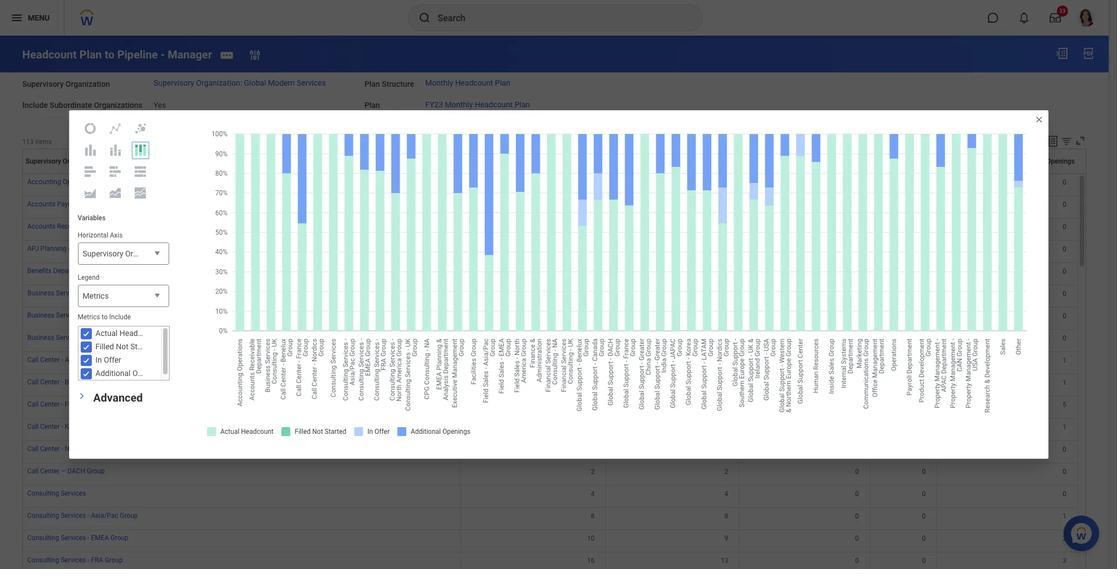 Task type: vqa. For each thing, say whether or not it's contained in the screenshot.


Task type: locate. For each thing, give the bounding box(es) containing it.
items
[[35, 138, 52, 146]]

1 check small image from the top
[[79, 327, 93, 341]]

1 button for 3
[[1063, 357, 1069, 365]]

center left –
[[40, 468, 60, 476]]

1 vertical spatial fra
[[91, 557, 103, 565]]

metrics to include group
[[78, 313, 170, 381]]

0 horizontal spatial actual headcount
[[95, 329, 158, 338]]

0 vertical spatial accounts
[[27, 201, 55, 208]]

group for call center – dach group
[[87, 468, 105, 476]]

1 horizontal spatial offer
[[919, 158, 935, 166]]

supervisory organization inside popup button
[[83, 250, 169, 258]]

113
[[22, 138, 34, 146]]

call down call center - france group
[[27, 423, 39, 431]]

not inside metrics to include group
[[116, 343, 128, 352]]

5
[[591, 335, 595, 343], [725, 335, 729, 343], [591, 379, 595, 387], [1063, 402, 1067, 409]]

group for call center - nordics group
[[90, 446, 108, 453]]

center left nordics
[[40, 446, 60, 453]]

metrics up business services consulting - uk link
[[78, 314, 100, 321]]

call inside 'link'
[[27, 446, 39, 453]]

department up the axis
[[91, 223, 126, 231]]

in offer button
[[874, 149, 942, 174]]

2 vertical spatial business
[[27, 334, 54, 342]]

center inside call center - nordics group 'link'
[[40, 446, 60, 453]]

additional inside headcount plan to pipeline - manager main content
[[1015, 158, 1045, 166]]

0 horizontal spatial fra
[[91, 557, 103, 565]]

group down the emea
[[105, 557, 123, 565]]

1 vertical spatial additional openings
[[95, 369, 165, 378]]

axis
[[110, 232, 123, 239]]

3
[[591, 201, 595, 209], [725, 201, 729, 209], [591, 313, 595, 320], [725, 313, 729, 320], [725, 357, 729, 365], [1063, 558, 1067, 565]]

6 button
[[725, 401, 730, 410]]

chevron down image
[[78, 390, 85, 403]]

0 horizontal spatial in offer
[[95, 356, 121, 365]]

0 horizontal spatial openings
[[133, 369, 165, 378]]

5 button
[[591, 334, 597, 343], [725, 334, 730, 343], [591, 379, 597, 388], [1063, 401, 1069, 410]]

organization down the clustered column image
[[63, 158, 101, 166]]

accounts receivable department
[[27, 223, 126, 231]]

2 vertical spatial organization
[[125, 250, 169, 258]]

business up call center - anz group link
[[27, 334, 54, 342]]

1 vertical spatial additional
[[95, 369, 131, 378]]

supervisory up subordinate
[[22, 79, 64, 88]]

0 horizontal spatial started
[[130, 343, 156, 352]]

1 vertical spatial accounts
[[27, 223, 55, 231]]

1 horizontal spatial started
[[846, 158, 868, 166]]

1
[[591, 246, 595, 253], [1063, 357, 1067, 365], [1063, 379, 1067, 387], [1063, 424, 1067, 432], [1063, 513, 1067, 521]]

0 horizontal spatial additional
[[95, 369, 131, 378]]

8 up 10 button
[[591, 513, 595, 521]]

accounts inside accounts payable department 'link'
[[27, 201, 55, 208]]

center left france
[[40, 401, 60, 409]]

- left anz
[[61, 357, 63, 364]]

started left in offer button
[[846, 158, 868, 166]]

2 accounts from the top
[[27, 223, 55, 231]]

0 horizontal spatial additional openings
[[95, 369, 165, 378]]

center for france
[[40, 401, 60, 409]]

center inside call center - france group link
[[40, 401, 60, 409]]

supervisory organization up accounting operations link
[[26, 158, 101, 166]]

filled inside metrics to include group
[[95, 343, 114, 352]]

include subordinate organizations element
[[154, 94, 166, 111]]

1 button for 8
[[1063, 512, 1069, 521]]

apj planning & analysis department
[[27, 245, 136, 253]]

to inside main content
[[105, 48, 115, 61]]

center for benelux
[[40, 379, 60, 387]]

include left subordinate
[[22, 101, 48, 110]]

line image
[[109, 122, 122, 135]]

organizations
[[94, 101, 142, 110]]

consulting
[[83, 290, 115, 297], [83, 312, 115, 320], [83, 334, 115, 342], [27, 490, 59, 498], [27, 512, 59, 520], [27, 535, 59, 542], [27, 557, 59, 565]]

include up uk
[[109, 314, 131, 321]]

4 call from the top
[[27, 423, 39, 431]]

asia/pac
[[91, 512, 118, 520]]

organization inside button
[[63, 158, 101, 166]]

started down metrics to include
[[130, 343, 156, 352]]

group for call center - anz group
[[80, 357, 98, 364]]

1 horizontal spatial openings
[[1047, 158, 1075, 166]]

0 horizontal spatial offer
[[104, 356, 121, 365]]

group right 'dach'
[[87, 468, 105, 476]]

check small image for additional openings
[[79, 368, 93, 381]]

1 vertical spatial metrics
[[78, 314, 100, 321]]

accounts down accounting
[[27, 201, 55, 208]]

group for call center - benelux group
[[90, 379, 108, 387]]

1 vertical spatial supervisory organization
[[26, 158, 101, 166]]

actual
[[683, 158, 703, 166], [95, 329, 118, 338]]

3 call from the top
[[27, 401, 39, 409]]

additional openings down export to worksheets icon
[[1015, 158, 1075, 166]]

na
[[120, 312, 129, 320]]

business down benefits
[[27, 290, 54, 297]]

1 horizontal spatial fra
[[120, 290, 132, 297]]

call for call center – dach group
[[27, 468, 39, 476]]

fullscreen image
[[1075, 135, 1087, 147]]

group for consulting services - asia/pac group
[[120, 512, 138, 520]]

yes
[[154, 101, 166, 110]]

include inside headcount plan to pipeline - manager main content
[[22, 101, 48, 110]]

advanced
[[93, 392, 143, 405]]

1 vertical spatial organization
[[63, 158, 101, 166]]

1 vertical spatial in offer
[[95, 356, 121, 365]]

consulting services - emea group link
[[27, 532, 129, 542]]

call down call center - korea group
[[27, 446, 39, 453]]

5 call from the top
[[27, 446, 39, 453]]

2 vertical spatial supervisory organization
[[83, 250, 169, 258]]

2 center from the top
[[40, 379, 60, 387]]

department down overlaid area image
[[82, 201, 117, 208]]

0
[[856, 179, 859, 187], [922, 179, 926, 187], [1063, 179, 1067, 187], [856, 201, 859, 209], [922, 201, 926, 209], [1063, 201, 1067, 209], [856, 223, 859, 231], [922, 223, 926, 231], [1063, 223, 1067, 231], [856, 246, 859, 253], [922, 246, 926, 253], [1063, 246, 1067, 253], [856, 268, 859, 276], [922, 268, 926, 276], [1063, 268, 1067, 276], [856, 290, 859, 298], [922, 290, 926, 298], [1063, 290, 1067, 298], [856, 313, 859, 320], [922, 313, 926, 320], [1063, 313, 1067, 320], [856, 335, 859, 343], [922, 335, 926, 343], [1063, 335, 1067, 343], [856, 357, 859, 365], [922, 357, 926, 365], [856, 379, 859, 387], [922, 379, 926, 387], [922, 402, 926, 409], [1063, 446, 1067, 454], [856, 468, 859, 476], [922, 468, 926, 476], [1063, 468, 1067, 476], [856, 491, 859, 498], [922, 491, 926, 498], [1063, 491, 1067, 498], [856, 513, 859, 521], [922, 513, 926, 521], [856, 535, 859, 543], [922, 535, 926, 543], [856, 558, 859, 565], [922, 558, 926, 565]]

headcount plan to pipeline - manager
[[22, 48, 212, 61]]

monthly down monthly headcount plan
[[445, 100, 473, 109]]

services for consulting services
[[61, 490, 86, 498]]

8 button up 10 button
[[591, 512, 597, 521]]

0 vertical spatial offer
[[919, 158, 935, 166]]

accounts
[[27, 201, 55, 208], [27, 223, 55, 231]]

call center - anz group link
[[27, 354, 98, 364]]

center inside call center - benelux group link
[[40, 379, 60, 387]]

actual inside button
[[683, 158, 703, 166]]

1 vertical spatial include
[[109, 314, 131, 321]]

consulting left na
[[83, 312, 115, 320]]

started
[[846, 158, 868, 166], [130, 343, 156, 352]]

consulting up consulting services - fra group link
[[27, 535, 59, 542]]

additional
[[1015, 158, 1045, 166], [95, 369, 131, 378]]

4
[[591, 179, 595, 187], [725, 179, 729, 187], [591, 223, 595, 231], [725, 223, 729, 231], [591, 357, 595, 365], [725, 379, 729, 387], [591, 491, 595, 498], [725, 491, 729, 498]]

0 vertical spatial filled
[[815, 158, 832, 166]]

- left france
[[61, 401, 63, 409]]

legend group
[[78, 273, 169, 308]]

8 button
[[591, 512, 597, 521], [725, 512, 730, 521]]

fra inside business services consulting - fra link
[[120, 290, 132, 297]]

supervisory down horizontal axis
[[83, 250, 123, 258]]

consulting inside consulting services link
[[27, 490, 59, 498]]

call center - korea group link
[[27, 421, 102, 431]]

1 horizontal spatial not
[[833, 158, 844, 166]]

business services consulting - na link
[[27, 310, 129, 320]]

services down 'dach'
[[61, 490, 86, 498]]

1 horizontal spatial filled
[[815, 158, 832, 166]]

1 vertical spatial started
[[130, 343, 156, 352]]

metrics for metrics
[[83, 292, 109, 301]]

actual headcount inside metrics to include group
[[95, 329, 158, 338]]

center inside call center - anz group link
[[40, 357, 60, 364]]

1 vertical spatial not
[[116, 343, 128, 352]]

6 center from the top
[[40, 468, 60, 476]]

monthly
[[425, 79, 453, 88], [445, 100, 473, 109]]

toolbar
[[1028, 135, 1087, 149]]

1 horizontal spatial actual headcount
[[683, 158, 737, 166]]

additional openings inside metrics to include group
[[95, 369, 165, 378]]

0 horizontal spatial filled not started
[[95, 343, 156, 352]]

supervisory organization down the axis
[[83, 250, 169, 258]]

call center - anz group
[[27, 357, 98, 364]]

0 vertical spatial include
[[22, 101, 48, 110]]

call for call center - france group
[[27, 401, 39, 409]]

0 vertical spatial not
[[833, 158, 844, 166]]

openings up advanced
[[133, 369, 165, 378]]

2 8 from the left
[[725, 513, 729, 521]]

additional down close chart settings icon
[[1015, 158, 1045, 166]]

1 horizontal spatial in
[[912, 158, 918, 166]]

0 horizontal spatial 8 button
[[591, 512, 597, 521]]

1 horizontal spatial in offer
[[912, 158, 935, 166]]

accounts inside "accounts receivable department" link
[[27, 223, 55, 231]]

center inside call center – dach group link
[[40, 468, 60, 476]]

1 vertical spatial to
[[102, 314, 108, 321]]

3 business from the top
[[27, 334, 54, 342]]

to left na
[[102, 314, 108, 321]]

group right anz
[[80, 357, 98, 364]]

0 horizontal spatial 8
[[591, 513, 595, 521]]

0 horizontal spatial not
[[116, 343, 128, 352]]

call center – dach group link
[[27, 466, 105, 476]]

change selection image
[[248, 48, 262, 62]]

department down &
[[53, 267, 88, 275]]

check small image
[[79, 327, 93, 341], [79, 341, 93, 354], [79, 368, 93, 381]]

9
[[725, 535, 729, 543]]

group right korea
[[84, 423, 102, 431]]

supervisory organization: global modern services link
[[154, 79, 326, 88]]

group
[[80, 357, 98, 364], [90, 379, 108, 387], [87, 401, 105, 409], [84, 423, 102, 431], [90, 446, 108, 453], [87, 468, 105, 476], [120, 512, 138, 520], [111, 535, 129, 542], [105, 557, 123, 565]]

1 horizontal spatial filled not started
[[815, 158, 868, 166]]

metrics
[[83, 292, 109, 301], [78, 314, 100, 321]]

1 center from the top
[[40, 357, 60, 364]]

1 vertical spatial actual
[[95, 329, 118, 338]]

services up business services consulting - uk link
[[56, 312, 81, 320]]

business for business services consulting - na
[[27, 312, 54, 320]]

- left korea
[[61, 423, 63, 431]]

2 check small image from the top
[[79, 341, 93, 354]]

0 vertical spatial started
[[846, 158, 868, 166]]

4 center from the top
[[40, 423, 60, 431]]

0 vertical spatial actual
[[683, 158, 703, 166]]

services up business services consulting - na link
[[56, 290, 81, 297]]

metrics down 'legend'
[[83, 292, 109, 301]]

0 vertical spatial in
[[912, 158, 918, 166]]

benefits
[[27, 267, 52, 275]]

call up "call center - korea group" link
[[27, 401, 39, 409]]

0 vertical spatial to
[[105, 48, 115, 61]]

center down call center - anz group
[[40, 379, 60, 387]]

include inside group
[[109, 314, 131, 321]]

openings inside headcount plan to pipeline - manager main content
[[1047, 158, 1075, 166]]

group right chevron down icon
[[87, 401, 105, 409]]

1 vertical spatial filled not started
[[95, 343, 156, 352]]

center inside "call center - korea group" link
[[40, 423, 60, 431]]

0 vertical spatial organization
[[66, 79, 110, 88]]

group right benelux on the bottom of page
[[90, 379, 108, 387]]

group right the asia/pac
[[120, 512, 138, 520]]

1 vertical spatial offer
[[104, 356, 121, 365]]

0 button
[[856, 178, 861, 187], [922, 178, 928, 187], [1063, 178, 1069, 187], [856, 201, 861, 210], [922, 201, 928, 210], [1063, 201, 1069, 210], [856, 223, 861, 232], [922, 223, 928, 232], [1063, 223, 1069, 232], [856, 245, 861, 254], [922, 245, 928, 254], [1063, 245, 1069, 254], [856, 267, 861, 276], [922, 267, 928, 276], [1063, 267, 1069, 276], [856, 290, 861, 299], [922, 290, 928, 299], [1063, 290, 1069, 299], [856, 312, 861, 321], [922, 312, 928, 321], [1063, 312, 1069, 321], [856, 334, 861, 343], [922, 334, 928, 343], [1063, 334, 1069, 343], [856, 357, 861, 365], [922, 357, 928, 365], [856, 379, 861, 388], [922, 379, 928, 388], [922, 401, 928, 410], [1063, 446, 1069, 455], [856, 468, 861, 477], [922, 468, 928, 477], [1063, 468, 1069, 477], [856, 490, 861, 499], [922, 490, 928, 499], [1063, 490, 1069, 499], [856, 512, 861, 521], [922, 512, 928, 521], [856, 535, 861, 544], [922, 535, 928, 544], [856, 557, 861, 566], [922, 557, 928, 566]]

additional openings button
[[941, 158, 1075, 166]]

headcount plan to pipeline - manager main content
[[0, 36, 1109, 570]]

0 vertical spatial business
[[27, 290, 54, 297]]

3 check small image from the top
[[79, 368, 93, 381]]

1 horizontal spatial actual
[[683, 158, 703, 166]]

fra
[[120, 290, 132, 297], [91, 557, 103, 565]]

business up business services consulting - uk link
[[27, 312, 54, 320]]

0 vertical spatial filled not started
[[815, 158, 868, 166]]

- down consulting services - emea group
[[88, 557, 89, 565]]

additional openings up the advanced button
[[95, 369, 165, 378]]

2 call from the top
[[27, 379, 39, 387]]

8 up 9
[[725, 513, 729, 521]]

headcount inside metrics to include group
[[120, 329, 158, 338]]

1 vertical spatial filled
[[95, 343, 114, 352]]

0 vertical spatial fra
[[120, 290, 132, 297]]

services for business services consulting - na
[[56, 312, 81, 320]]

1 horizontal spatial 8
[[725, 513, 729, 521]]

actual headcount button
[[609, 149, 744, 174]]

1 vertical spatial in
[[95, 356, 102, 365]]

group for consulting services - emea group
[[111, 535, 129, 542]]

fy23 monthly headcount plan link
[[425, 100, 530, 109]]

metrics inside 'popup button'
[[83, 292, 109, 301]]

0 vertical spatial actual headcount
[[683, 158, 737, 166]]

1 horizontal spatial include
[[109, 314, 131, 321]]

services for consulting services - asia/pac group
[[61, 512, 86, 520]]

0 vertical spatial in offer
[[912, 158, 935, 166]]

services for business services consulting - uk
[[56, 334, 81, 342]]

group right nordics
[[90, 446, 108, 453]]

consulting inside business services consulting - uk link
[[83, 334, 115, 342]]

actual headcount
[[683, 158, 737, 166], [95, 329, 158, 338]]

- left uk
[[116, 334, 118, 342]]

group right the emea
[[111, 535, 129, 542]]

1 8 from the left
[[591, 513, 595, 521]]

services up call center - anz group link
[[56, 334, 81, 342]]

2 business from the top
[[27, 312, 54, 320]]

include
[[22, 101, 48, 110], [109, 314, 131, 321]]

stacked bar image
[[109, 165, 122, 178]]

0 vertical spatial additional
[[1015, 158, 1045, 166]]

supervisory up include subordinate organizations element
[[154, 79, 194, 88]]

openings
[[1047, 158, 1075, 166], [133, 369, 165, 378]]

1 accounts from the top
[[27, 201, 55, 208]]

metrics button
[[78, 285, 169, 308]]

supervisory organization up subordinate
[[22, 79, 110, 88]]

call down call center - anz group
[[27, 379, 39, 387]]

consulting down call center – dach group
[[27, 490, 59, 498]]

supervisory down items
[[26, 158, 61, 166]]

structure
[[382, 79, 414, 88]]

consulting down consulting services - emea group
[[27, 557, 59, 565]]

1 call from the top
[[27, 357, 39, 364]]

emea
[[91, 535, 109, 542]]

advanced button
[[93, 392, 143, 405]]

accounts up "apj"
[[27, 223, 55, 231]]

organization up legend group
[[125, 250, 169, 258]]

0 horizontal spatial filled
[[95, 343, 114, 352]]

services down consulting services - emea group
[[61, 557, 86, 565]]

3 button
[[591, 201, 597, 210], [725, 201, 730, 210], [591, 312, 597, 321], [725, 312, 730, 321], [725, 357, 730, 365], [1063, 557, 1069, 566]]

services up consulting services - fra group link
[[61, 535, 86, 542]]

call
[[27, 357, 39, 364], [27, 379, 39, 387], [27, 401, 39, 409], [27, 423, 39, 431], [27, 446, 39, 453], [27, 468, 39, 476]]

6 call from the top
[[27, 468, 39, 476]]

5 center from the top
[[40, 446, 60, 453]]

1 vertical spatial openings
[[133, 369, 165, 378]]

filled not started inside button
[[815, 158, 868, 166]]

- left the emea
[[88, 535, 89, 542]]

business services consulting - uk link
[[27, 332, 128, 342]]

horizontal
[[78, 232, 108, 239]]

fra up na
[[120, 290, 132, 297]]

services up 'consulting services - emea group' link on the left bottom
[[61, 512, 86, 520]]

1 horizontal spatial additional
[[1015, 158, 1045, 166]]

headcount
[[22, 48, 77, 61], [455, 79, 493, 88], [475, 100, 513, 109], [571, 158, 603, 166], [704, 158, 737, 166], [120, 329, 158, 338]]

in offer inside in offer button
[[912, 158, 935, 166]]

planned
[[544, 158, 569, 166]]

monthly up the fy23
[[425, 79, 453, 88]]

fra down the emea
[[91, 557, 103, 565]]

0 vertical spatial additional openings
[[1015, 158, 1075, 166]]

organization inside popup button
[[125, 250, 169, 258]]

dach
[[67, 468, 85, 476]]

stacked column image
[[109, 144, 122, 157]]

in inside group
[[95, 356, 102, 365]]

call left –
[[27, 468, 39, 476]]

1 business from the top
[[27, 290, 54, 297]]

0 horizontal spatial include
[[22, 101, 48, 110]]

1 button
[[591, 245, 597, 254], [1063, 357, 1069, 365], [1063, 379, 1069, 388], [1063, 423, 1069, 432], [1063, 512, 1069, 521]]

additional up the advanced button
[[95, 369, 131, 378]]

to inside group
[[102, 314, 108, 321]]

benefits department
[[27, 267, 88, 275]]

call left anz
[[27, 357, 39, 364]]

- right pipeline
[[161, 48, 165, 61]]

to left pipeline
[[105, 48, 115, 61]]

consulting services - emea group
[[27, 535, 129, 542]]

openings down select to filter grid data image
[[1047, 158, 1075, 166]]

1 horizontal spatial additional openings
[[1015, 158, 1075, 166]]

horizontal axis group
[[78, 231, 169, 266]]

organization up include subordinate organizations
[[66, 79, 110, 88]]

organization
[[66, 79, 110, 88], [63, 158, 101, 166], [125, 250, 169, 258]]

center left anz
[[40, 357, 60, 364]]

0 horizontal spatial actual
[[95, 329, 118, 338]]

100% column image
[[134, 144, 147, 157]]

3 center from the top
[[40, 401, 60, 409]]

include subordinate organizations
[[22, 101, 142, 110]]

1 vertical spatial actual headcount
[[95, 329, 158, 338]]

group inside 'link'
[[90, 446, 108, 453]]

notifications large image
[[1019, 12, 1030, 23]]

business services consulting - uk
[[27, 334, 128, 342]]

filled not started
[[815, 158, 868, 166], [95, 343, 156, 352]]

center for nordics
[[40, 446, 60, 453]]

additional openings
[[1015, 158, 1075, 166], [95, 369, 165, 378]]

consulting services - asia/pac group
[[27, 512, 138, 520]]

openings inside metrics to include group
[[133, 369, 165, 378]]

1 horizontal spatial 8 button
[[725, 512, 730, 521]]

services right modern
[[297, 79, 326, 88]]

services for consulting services - emea group
[[61, 535, 86, 542]]

- left nordics
[[61, 446, 63, 453]]

headcount inside button
[[704, 158, 737, 166]]

consulting down the consulting services
[[27, 512, 59, 520]]

subordinate
[[50, 101, 92, 110]]

close chart settings image
[[1035, 115, 1044, 124]]

center left korea
[[40, 423, 60, 431]]

0 horizontal spatial in
[[95, 356, 102, 365]]

0 vertical spatial openings
[[1047, 158, 1075, 166]]

- left the asia/pac
[[88, 512, 89, 520]]

bubble image
[[134, 122, 147, 135]]

consulting services
[[27, 490, 86, 498]]

1 vertical spatial business
[[27, 312, 54, 320]]

2 button
[[725, 245, 730, 254], [591, 267, 597, 276], [725, 267, 730, 276], [591, 290, 597, 299], [725, 290, 730, 299], [591, 468, 597, 477], [725, 468, 730, 477], [1063, 535, 1069, 544]]

0 vertical spatial metrics
[[83, 292, 109, 301]]

metrics inside group
[[78, 314, 100, 321]]

view printable version (pdf) image
[[1083, 47, 1096, 60]]

- inside 'link'
[[61, 446, 63, 453]]

consulting down 'legend'
[[83, 290, 115, 297]]

8 button up 9
[[725, 512, 730, 521]]

consulting down metrics to include
[[83, 334, 115, 342]]



Task type: describe. For each thing, give the bounding box(es) containing it.
consulting services link
[[27, 488, 86, 498]]

manager
[[168, 48, 212, 61]]

business services consulting - fra link
[[27, 287, 132, 297]]

global
[[244, 79, 266, 88]]

supervisory inside popup button
[[83, 250, 123, 258]]

call center - korea group
[[27, 423, 102, 431]]

nordics
[[65, 446, 88, 453]]

supervisory organization button
[[26, 149, 465, 174]]

analysis
[[74, 245, 99, 253]]

services for consulting services - fra group
[[61, 557, 86, 565]]

consulting services - asia/pac group link
[[27, 510, 138, 520]]

variables group
[[69, 205, 177, 389]]

actual inside metrics to include group
[[95, 329, 118, 338]]

filled not started button
[[743, 149, 875, 174]]

anz
[[65, 357, 78, 364]]

center for anz
[[40, 357, 60, 364]]

call center - nordics group link
[[27, 443, 108, 453]]

&
[[68, 245, 72, 253]]

consulting inside business services consulting - na link
[[83, 312, 115, 320]]

consulting inside 'consulting services - emea group' link
[[27, 535, 59, 542]]

center for korea
[[40, 423, 60, 431]]

2 8 button from the left
[[725, 512, 730, 521]]

group for call center - france group
[[87, 401, 105, 409]]

benelux
[[65, 379, 88, 387]]

select to filter grid data image
[[1061, 135, 1073, 147]]

inbox large image
[[1050, 12, 1061, 23]]

toolbar inside headcount plan to pipeline - manager main content
[[1028, 135, 1087, 149]]

call center - nordics group
[[27, 446, 108, 453]]

planned headcount
[[544, 158, 603, 166]]

call center - benelux group
[[27, 379, 108, 387]]

actual headcount inside button
[[683, 158, 737, 166]]

stacked area image
[[109, 187, 122, 200]]

headcount plan to pipeline - manager link
[[22, 48, 212, 61]]

in inside button
[[912, 158, 918, 166]]

1 button for 4
[[1063, 379, 1069, 388]]

113 items
[[22, 138, 52, 146]]

france
[[65, 401, 85, 409]]

supervisory inside button
[[26, 158, 61, 166]]

planning
[[41, 245, 66, 253]]

call center - benelux group link
[[27, 377, 108, 387]]

accounts payable department link
[[27, 198, 117, 208]]

filled not started inside metrics to include group
[[95, 343, 156, 352]]

offer inside button
[[919, 158, 935, 166]]

accounting operations link
[[27, 176, 95, 186]]

legend
[[78, 274, 100, 282]]

fy23
[[425, 100, 443, 109]]

fy23 monthly headcount plan
[[425, 100, 530, 109]]

business services consulting - fra
[[27, 290, 132, 297]]

check small image
[[79, 354, 93, 368]]

9 button
[[725, 535, 730, 544]]

clustered bar image
[[84, 165, 97, 178]]

monthly headcount plan link
[[425, 79, 511, 88]]

1 for 3
[[1063, 357, 1067, 365]]

13
[[721, 558, 729, 565]]

accounts receivable department link
[[27, 221, 126, 231]]

call for call center - nordics group
[[27, 446, 39, 453]]

donut image
[[84, 122, 97, 135]]

receivable
[[57, 223, 89, 231]]

export to excel image
[[1056, 47, 1069, 60]]

business for business services consulting - uk
[[27, 334, 54, 342]]

export to worksheets image
[[1047, 135, 1060, 148]]

supervisory organization: global modern services
[[154, 79, 326, 88]]

planned headcount button
[[464, 149, 610, 174]]

profile logan mcneil element
[[1071, 6, 1103, 30]]

metrics for metrics to include
[[78, 314, 100, 321]]

fra inside consulting services - fra group link
[[91, 557, 103, 565]]

benefits department link
[[27, 265, 88, 275]]

metrics to include
[[78, 314, 131, 321]]

supervisory organization inside button
[[26, 158, 101, 166]]

uk
[[120, 334, 128, 342]]

apj
[[27, 245, 39, 253]]

started inside button
[[846, 158, 868, 166]]

department down the axis
[[101, 245, 136, 253]]

accounts for accounts payable department
[[27, 201, 55, 208]]

group for consulting services - fra group
[[105, 557, 123, 565]]

in offer inside metrics to include group
[[95, 356, 121, 365]]

- left benelux on the bottom of page
[[61, 379, 63, 387]]

department inside 'link'
[[82, 201, 117, 208]]

operations
[[63, 178, 95, 186]]

call for call center - anz group
[[27, 357, 39, 364]]

consulting inside consulting services - fra group link
[[27, 557, 59, 565]]

0 vertical spatial supervisory organization
[[22, 79, 110, 88]]

consulting services - fra group
[[27, 557, 123, 565]]

headcount inside button
[[571, 158, 603, 166]]

consulting inside consulting services - asia/pac group link
[[27, 512, 59, 520]]

consulting inside business services consulting - fra link
[[83, 290, 115, 297]]

consulting services - fra group link
[[27, 555, 123, 565]]

organization:
[[196, 79, 242, 88]]

search image
[[418, 11, 431, 25]]

additional inside metrics to include group
[[95, 369, 131, 378]]

1 for 8
[[1063, 513, 1067, 521]]

additional openings inside headcount plan to pipeline - manager main content
[[1015, 158, 1075, 166]]

filled inside filled not started button
[[815, 158, 832, 166]]

call for call center - benelux group
[[27, 379, 39, 387]]

supervisory organization button
[[78, 243, 169, 266]]

offer inside metrics to include group
[[104, 356, 121, 365]]

group for call center - korea group
[[84, 423, 102, 431]]

advanced dialog
[[69, 110, 1049, 459]]

accounts payable department
[[27, 201, 117, 208]]

payable
[[57, 201, 81, 208]]

11 button
[[587, 401, 597, 410]]

business for business services consulting - fra
[[27, 290, 54, 297]]

1 for 4
[[1063, 379, 1067, 387]]

1 vertical spatial monthly
[[445, 100, 473, 109]]

started inside metrics to include group
[[130, 343, 156, 352]]

call center - france group
[[27, 401, 105, 409]]

16 button
[[587, 557, 597, 566]]

10 button
[[587, 535, 597, 544]]

modern
[[268, 79, 295, 88]]

overlaid area image
[[84, 187, 97, 200]]

0 vertical spatial monthly
[[425, 79, 453, 88]]

- up metrics to include
[[116, 290, 118, 297]]

horizontal axis
[[78, 232, 123, 239]]

business services consulting - na
[[27, 312, 129, 320]]

accounts for accounts receivable department
[[27, 223, 55, 231]]

100% bar image
[[134, 165, 147, 178]]

6
[[725, 402, 729, 409]]

pipeline
[[117, 48, 158, 61]]

1 8 button from the left
[[591, 512, 597, 521]]

10
[[587, 535, 595, 543]]

services for business services consulting - fra
[[56, 290, 81, 297]]

accounting
[[27, 178, 61, 186]]

100% area image
[[134, 187, 147, 200]]

monthly headcount plan
[[425, 79, 511, 88]]

clustered column image
[[84, 144, 97, 157]]

call center – dach group
[[27, 468, 105, 476]]

call for call center - korea group
[[27, 423, 39, 431]]

13 button
[[721, 557, 730, 566]]

center for dach
[[40, 468, 60, 476]]

call center - france group link
[[27, 399, 105, 409]]

- left na
[[116, 312, 118, 320]]

check small image for filled not started
[[79, 341, 93, 354]]

not inside filled not started button
[[833, 158, 844, 166]]

–
[[61, 468, 66, 476]]

check small image for actual headcount
[[79, 327, 93, 341]]

plan structure
[[365, 79, 414, 88]]



